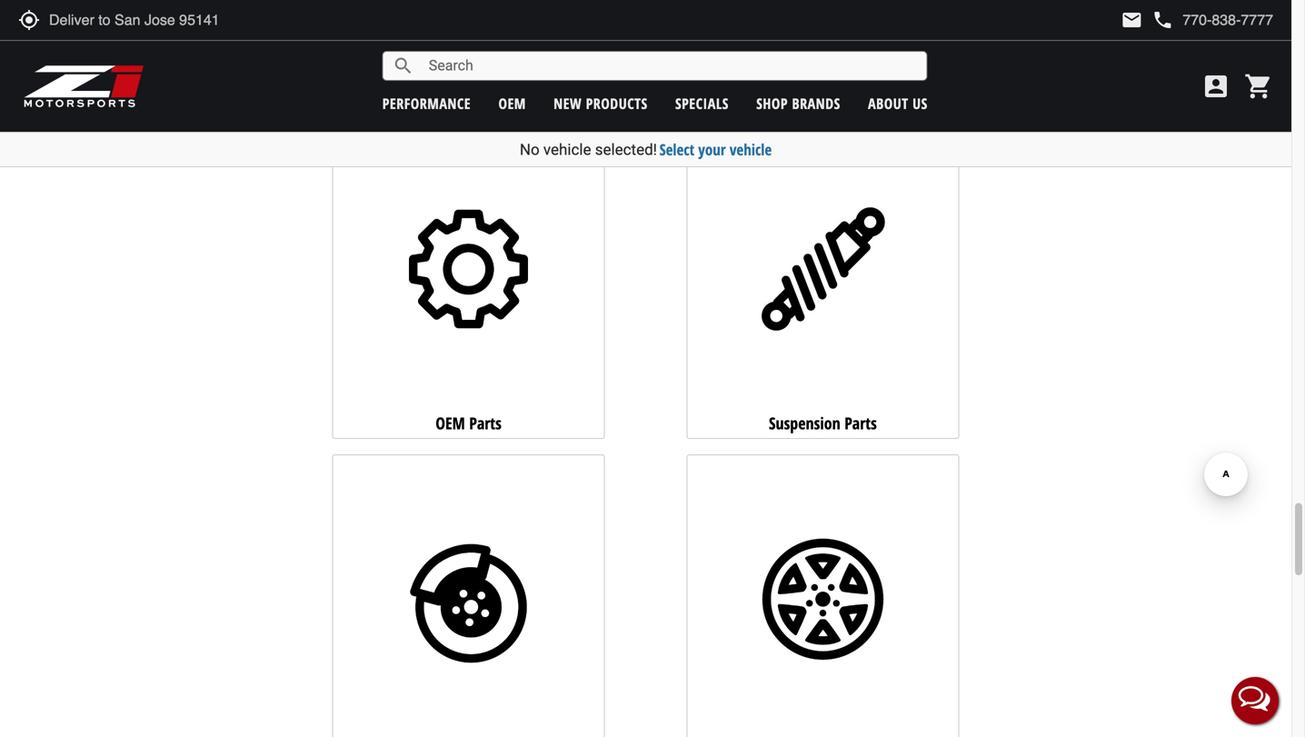 Task type: locate. For each thing, give the bounding box(es) containing it.
&
[[111, 44, 130, 89]]

z1 motorsports logo image
[[23, 64, 145, 109]]

0 horizontal spatial oem
[[436, 412, 465, 434]]

vehicle inside no vehicle selected! select your vehicle
[[544, 140, 591, 159]]

0 vertical spatial oem
[[499, 94, 526, 113]]

mail
[[1121, 9, 1143, 31]]

vehicle right no
[[544, 140, 591, 159]]

phone
[[1152, 9, 1174, 31]]

oem  parts link
[[332, 120, 605, 439]]

1 vertical spatial oem
[[436, 412, 465, 434]]

1 horizontal spatial parts
[[469, 412, 502, 434]]

suspension
[[769, 412, 841, 434]]

1 horizontal spatial vehicle
[[730, 139, 772, 160]]

us
[[913, 94, 928, 113]]

shop
[[757, 94, 788, 113]]

specials
[[676, 94, 729, 113]]

brakes image
[[337, 473, 600, 735]]

oem
[[499, 94, 526, 113], [436, 412, 465, 434]]

parts
[[233, 44, 298, 89], [469, 412, 502, 434], [845, 412, 877, 434]]

about
[[868, 94, 909, 113]]

shop brands link
[[757, 94, 841, 113]]

shopping_cart link
[[1240, 72, 1274, 101]]

infiniti
[[138, 44, 225, 89]]

1 horizontal spatial oem
[[499, 94, 526, 113]]

vehicle right your
[[730, 139, 772, 160]]

2 horizontal spatial parts
[[845, 412, 877, 434]]

specials link
[[676, 94, 729, 113]]

no
[[520, 140, 540, 159]]

select your vehicle link
[[660, 139, 772, 160]]

nissan
[[18, 44, 103, 89]]

vehicle
[[730, 139, 772, 160], [544, 140, 591, 159]]

parts for oem  parts
[[469, 412, 502, 434]]

0 horizontal spatial vehicle
[[544, 140, 591, 159]]

0 horizontal spatial parts
[[233, 44, 298, 89]]

oem  parts
[[436, 412, 502, 434]]



Task type: vqa. For each thing, say whether or not it's contained in the screenshot.
drag to scroll
no



Task type: describe. For each thing, give the bounding box(es) containing it.
account_box
[[1202, 72, 1231, 101]]

account_box link
[[1197, 72, 1236, 101]]

mail phone
[[1121, 9, 1174, 31]]

suspension image
[[692, 138, 955, 400]]

oem parts image
[[337, 138, 600, 400]]

suspension parts
[[769, 412, 877, 434]]

phone link
[[1152, 9, 1274, 31]]

wheels / tires image
[[692, 473, 955, 735]]

performance
[[383, 94, 471, 113]]

my_location
[[18, 9, 40, 31]]

mail link
[[1121, 9, 1143, 31]]

selected!
[[595, 140, 657, 159]]

new products link
[[554, 94, 648, 113]]

products
[[586, 94, 648, 113]]

new products
[[554, 94, 648, 113]]

search
[[393, 55, 414, 77]]

parts for suspension parts
[[845, 412, 877, 434]]

no vehicle selected! select your vehicle
[[520, 139, 772, 160]]

shop brands
[[757, 94, 841, 113]]

oem for oem link
[[499, 94, 526, 113]]

Search search field
[[414, 52, 927, 80]]

about us link
[[868, 94, 928, 113]]

nissan & infiniti parts
[[18, 44, 298, 89]]

suspension parts link
[[687, 120, 960, 439]]

performance link
[[383, 94, 471, 113]]

brands
[[792, 94, 841, 113]]

oem for oem  parts
[[436, 412, 465, 434]]

about us
[[868, 94, 928, 113]]

your
[[699, 139, 726, 160]]

new
[[554, 94, 582, 113]]

oem link
[[499, 94, 526, 113]]

select
[[660, 139, 695, 160]]

shopping_cart
[[1245, 72, 1274, 101]]



